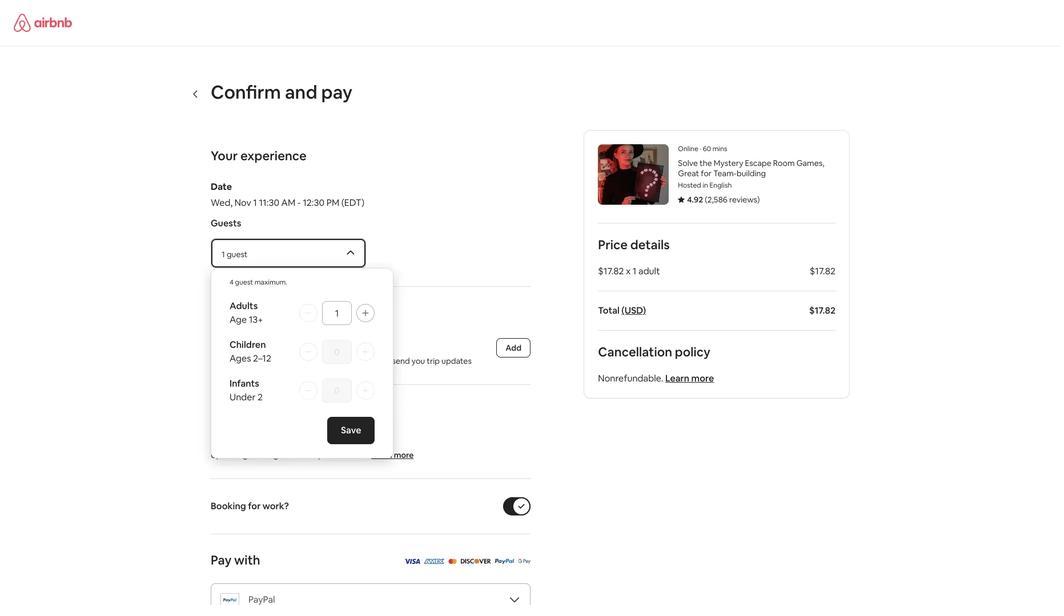 Task type: vqa. For each thing, say whether or not it's contained in the screenshot.
0
no



Task type: describe. For each thing, give the bounding box(es) containing it.
required for your trip
[[211, 305, 337, 321]]

add inside phone number add and verify your phone number so airbnb can send you trip updates
[[211, 356, 226, 367]]

escape
[[745, 158, 771, 168]]

reviews
[[729, 195, 757, 205]]

2 mastercard image from the top
[[448, 560, 457, 565]]

experience
[[240, 148, 307, 164]]

1 guest
[[222, 250, 248, 260]]

wed,
[[211, 197, 233, 209]]

pay
[[211, 553, 232, 569]]

2 vertical spatial 1
[[633, 266, 637, 278]]

0 horizontal spatial learn more link
[[371, 451, 414, 461]]

(
[[705, 195, 707, 205]]

online · 60 mins solve the mystery escape room games, great for team-building hosted in english
[[678, 144, 824, 190]]

0 vertical spatial and
[[285, 81, 317, 104]]

online
[[678, 144, 698, 154]]

cancellation policy
[[598, 344, 710, 360]]

60
[[703, 144, 711, 154]]

google pay image
[[518, 560, 531, 565]]

to inside guest requirements up to 10 guests ages 16 and up can attend. learn more
[[223, 451, 231, 461]]

number
[[309, 356, 338, 367]]

1 inside "date wed, nov 1 11:30 am - 12:30 pm (edt)"
[[253, 197, 257, 209]]

children ages 2–12
[[230, 339, 271, 365]]

-
[[297, 197, 301, 209]]

required
[[211, 305, 264, 321]]

16
[[288, 451, 296, 461]]

(usd)
[[622, 305, 646, 317]]

requirements
[[239, 436, 298, 448]]

add inside button
[[506, 343, 521, 354]]

11:30
[[259, 197, 279, 209]]

total (usd)
[[598, 305, 646, 317]]

2,586
[[707, 195, 728, 205]]

2 paypal image from the top
[[220, 594, 239, 606]]

room
[[773, 158, 795, 168]]

guest for 1
[[227, 250, 248, 260]]

guest requirements up to 10 guests ages 16 and up can attend. learn more
[[211, 436, 414, 461]]

with
[[234, 553, 260, 569]]

your
[[211, 148, 238, 164]]

(edt)
[[341, 197, 364, 209]]

1 discover card image from the top
[[460, 556, 491, 568]]

confirm and pay
[[211, 81, 353, 104]]

confirm
[[211, 81, 281, 104]]

guest
[[211, 436, 237, 448]]

price
[[598, 237, 628, 253]]

1 mastercard image from the top
[[448, 556, 457, 568]]

guests
[[211, 218, 241, 230]]

can for phone number
[[377, 356, 390, 367]]

up
[[314, 451, 323, 461]]

work?
[[263, 501, 289, 513]]

$17.82 for $17.82 x 1 adult
[[810, 266, 836, 278]]

0 vertical spatial trip
[[316, 305, 337, 321]]

trip inside phone number add and verify your phone number so airbnb can send you trip updates
[[427, 356, 440, 367]]

booking for work?
[[211, 501, 289, 513]]

building
[[737, 168, 766, 179]]

pay
[[321, 81, 353, 104]]

2–12
[[253, 353, 271, 365]]

13+
[[249, 314, 263, 326]]

12:30
[[303, 197, 325, 209]]

booking
[[211, 501, 246, 513]]

1 guest button
[[211, 239, 366, 268]]

0 vertical spatial to
[[253, 403, 266, 419]]

number
[[240, 342, 275, 354]]

learn inside guest requirements up to 10 guests ages 16 and up can attend. learn more
[[371, 451, 392, 461]]

10
[[233, 451, 241, 461]]

american express card image
[[423, 556, 445, 568]]

4 guest maximum.
[[230, 278, 287, 287]]

2
[[258, 392, 263, 404]]

know
[[269, 403, 301, 419]]

2 paypal image from the top
[[494, 560, 514, 565]]

guests
[[243, 451, 267, 461]]

things to know
[[211, 403, 301, 419]]

4.92 ( 2,586 reviews )
[[687, 195, 760, 205]]

back image
[[191, 89, 200, 99]]

under
[[230, 392, 256, 404]]

you
[[412, 356, 425, 367]]

the
[[700, 158, 712, 168]]



Task type: locate. For each thing, give the bounding box(es) containing it.
0 horizontal spatial 1
[[222, 250, 225, 260]]

google pay image
[[518, 556, 531, 568]]

(usd) button
[[622, 305, 646, 317]]

learn
[[665, 373, 689, 385], [371, 451, 392, 461]]

your experience
[[211, 148, 307, 164]]

american express card image
[[423, 560, 445, 565]]

1 vertical spatial group
[[230, 339, 375, 365]]

1 paypal image from the top
[[494, 556, 514, 568]]

add button
[[496, 339, 531, 358]]

0 horizontal spatial your
[[266, 356, 282, 367]]

1 vertical spatial for
[[267, 305, 284, 321]]

visa card image left american express card icon
[[404, 560, 420, 565]]

mastercard image right american express card image
[[448, 556, 457, 568]]

things
[[211, 403, 250, 419]]

)
[[757, 195, 760, 205]]

adults age 13+
[[230, 300, 263, 326]]

trip right you at the bottom left of page
[[427, 356, 440, 367]]

your right verify
[[266, 356, 282, 367]]

1 right nov
[[253, 197, 257, 209]]

1 vertical spatial to
[[223, 451, 231, 461]]

cancellation
[[598, 344, 672, 360]]

save
[[341, 425, 361, 437]]

for for booking for work?
[[248, 501, 261, 513]]

0 vertical spatial for
[[701, 168, 712, 179]]

2 horizontal spatial for
[[701, 168, 712, 179]]

$17.82 x 1 adult
[[598, 266, 660, 278]]

learn more link right the attend.
[[371, 451, 414, 461]]

adult
[[639, 266, 660, 278]]

hosted
[[678, 181, 701, 190]]

for left work?
[[248, 501, 261, 513]]

1
[[253, 197, 257, 209], [222, 250, 225, 260], [633, 266, 637, 278]]

2 group from the top
[[230, 339, 375, 365]]

0 horizontal spatial trip
[[316, 305, 337, 321]]

0 vertical spatial learn more link
[[665, 373, 714, 385]]

for up in
[[701, 168, 712, 179]]

your down the maximum.
[[287, 305, 313, 321]]

to
[[253, 403, 266, 419], [223, 451, 231, 461]]

2 visa card image from the top
[[404, 560, 420, 565]]

1 vertical spatial more
[[394, 451, 414, 461]]

guest right the 4
[[235, 278, 253, 287]]

0 horizontal spatial add
[[211, 356, 226, 367]]

trip up phone number add and verify your phone number so airbnb can send you trip updates
[[316, 305, 337, 321]]

none text field inside group
[[329, 308, 345, 320]]

0 vertical spatial 1
[[253, 197, 257, 209]]

1 vertical spatial can
[[325, 451, 338, 461]]

discover card image
[[460, 556, 491, 568], [460, 560, 491, 565]]

and inside phone number add and verify your phone number so airbnb can send you trip updates
[[228, 356, 242, 367]]

x
[[626, 266, 631, 278]]

and inside guest requirements up to 10 guests ages 16 and up can attend. learn more
[[298, 451, 312, 461]]

discover card image right american express card icon
[[460, 560, 491, 565]]

$17.82
[[598, 266, 624, 278], [810, 266, 836, 278], [809, 305, 836, 317]]

date wed, nov 1 11:30 am - 12:30 pm (edt)
[[211, 181, 364, 209]]

attend.
[[340, 451, 367, 461]]

1 vertical spatial your
[[266, 356, 282, 367]]

mastercard image right american express card icon
[[448, 560, 457, 565]]

1 horizontal spatial add
[[506, 343, 521, 354]]

2 horizontal spatial 1
[[633, 266, 637, 278]]

None text field
[[329, 347, 345, 359], [329, 386, 345, 398], [329, 347, 345, 359], [329, 386, 345, 398]]

airbnb
[[350, 356, 375, 367]]

ages
[[230, 353, 251, 365]]

learn down policy
[[665, 373, 689, 385]]

your inside phone number add and verify your phone number so airbnb can send you trip updates
[[266, 356, 282, 367]]

1 visa card image from the top
[[404, 556, 420, 568]]

0 vertical spatial add
[[506, 343, 521, 354]]

1 vertical spatial learn more link
[[371, 451, 414, 461]]

phone
[[211, 342, 238, 354]]

and
[[285, 81, 317, 104], [228, 356, 242, 367], [298, 451, 312, 461]]

can for guest requirements
[[325, 451, 338, 461]]

1 vertical spatial trip
[[427, 356, 440, 367]]

maximum.
[[255, 278, 287, 287]]

pay with
[[211, 553, 260, 569]]

$17.82 for total
[[809, 305, 836, 317]]

infants
[[230, 378, 259, 390]]

learn more link down policy
[[665, 373, 714, 385]]

can inside phone number add and verify your phone number so airbnb can send you trip updates
[[377, 356, 390, 367]]

mystery
[[714, 158, 743, 168]]

for for required for your trip
[[267, 305, 284, 321]]

1 vertical spatial guest
[[235, 278, 253, 287]]

solve
[[678, 158, 698, 168]]

0 vertical spatial can
[[377, 356, 390, 367]]

games,
[[797, 158, 824, 168]]

0 horizontal spatial for
[[248, 501, 261, 513]]

send
[[392, 356, 410, 367]]

so
[[340, 356, 349, 367]]

more inside guest requirements up to 10 guests ages 16 and up can attend. learn more
[[394, 451, 414, 461]]

for
[[701, 168, 712, 179], [267, 305, 284, 321], [248, 501, 261, 513]]

for inside online · 60 mins solve the mystery escape room games, great for team-building hosted in english
[[701, 168, 712, 179]]

1 vertical spatial and
[[228, 356, 242, 367]]

and left pay at the top left
[[285, 81, 317, 104]]

paypal image
[[494, 556, 514, 568], [494, 560, 514, 565]]

english
[[710, 181, 732, 190]]

details
[[630, 237, 670, 253]]

for right 13+
[[267, 305, 284, 321]]

to left 10
[[223, 451, 231, 461]]

paypal image left google pay image
[[494, 556, 514, 568]]

in
[[703, 181, 708, 190]]

your
[[287, 305, 313, 321], [266, 356, 282, 367]]

policy
[[675, 344, 710, 360]]

1 inside dropdown button
[[222, 250, 225, 260]]

visa card image
[[404, 556, 420, 568], [404, 560, 420, 565]]

can left send at the bottom left of the page
[[377, 356, 390, 367]]

mastercard image
[[448, 556, 457, 568], [448, 560, 457, 565]]

1 horizontal spatial for
[[267, 305, 284, 321]]

nonrefundable. learn more
[[598, 373, 714, 385]]

1 down guests
[[222, 250, 225, 260]]

0 vertical spatial guest
[[227, 250, 248, 260]]

4.92
[[687, 195, 703, 205]]

more
[[691, 373, 714, 385], [394, 451, 414, 461]]

2 vertical spatial group
[[230, 378, 375, 404]]

group
[[230, 300, 375, 326], [230, 339, 375, 365], [230, 378, 375, 404]]

1 vertical spatial add
[[211, 356, 226, 367]]

can right up
[[325, 451, 338, 461]]

1 vertical spatial 1
[[222, 250, 225, 260]]

am
[[281, 197, 295, 209]]

1 horizontal spatial to
[[253, 403, 266, 419]]

guest up the 4
[[227, 250, 248, 260]]

0 horizontal spatial to
[[223, 451, 231, 461]]

1 horizontal spatial your
[[287, 305, 313, 321]]

great
[[678, 168, 699, 179]]

1 horizontal spatial learn more link
[[665, 373, 714, 385]]

guest
[[227, 250, 248, 260], [235, 278, 253, 287]]

phone
[[284, 356, 308, 367]]

more right the attend.
[[394, 451, 414, 461]]

up
[[211, 451, 221, 461]]

discover card image right american express card image
[[460, 556, 491, 568]]

learn more link
[[665, 373, 714, 385], [371, 451, 414, 461]]

adults
[[230, 300, 258, 312]]

1 horizontal spatial trip
[[427, 356, 440, 367]]

guest for 4
[[235, 278, 253, 287]]

infants under 2
[[230, 378, 263, 404]]

can inside guest requirements up to 10 guests ages 16 and up can attend. learn more
[[325, 451, 338, 461]]

0 horizontal spatial more
[[394, 451, 414, 461]]

paypal image
[[220, 591, 239, 606], [220, 594, 239, 606]]

pm
[[327, 197, 339, 209]]

children
[[230, 339, 266, 351]]

0 vertical spatial your
[[287, 305, 313, 321]]

2 vertical spatial for
[[248, 501, 261, 513]]

group containing infants
[[230, 378, 375, 404]]

guest inside dropdown button
[[227, 250, 248, 260]]

1 horizontal spatial more
[[691, 373, 714, 385]]

ages
[[269, 451, 287, 461]]

verify
[[244, 356, 264, 367]]

nov
[[235, 197, 251, 209]]

and down phone
[[228, 356, 242, 367]]

and right 16
[[298, 451, 312, 461]]

1 horizontal spatial can
[[377, 356, 390, 367]]

date
[[211, 181, 232, 193]]

age
[[230, 314, 247, 326]]

2 vertical spatial and
[[298, 451, 312, 461]]

·
[[700, 144, 701, 154]]

learn right the attend.
[[371, 451, 392, 461]]

visa card image left american express card image
[[404, 556, 420, 568]]

group containing adults
[[230, 300, 375, 326]]

1 paypal image from the top
[[220, 591, 239, 606]]

2 discover card image from the top
[[460, 560, 491, 565]]

3 group from the top
[[230, 378, 375, 404]]

can
[[377, 356, 390, 367], [325, 451, 338, 461]]

4
[[230, 278, 234, 287]]

paypal image left google pay icon
[[494, 560, 514, 565]]

None text field
[[329, 308, 345, 320]]

total
[[598, 305, 620, 317]]

0 horizontal spatial can
[[325, 451, 338, 461]]

1 right the x
[[633, 266, 637, 278]]

updates
[[442, 356, 472, 367]]

1 group from the top
[[230, 300, 375, 326]]

1 horizontal spatial 1
[[253, 197, 257, 209]]

phone number add and verify your phone number so airbnb can send you trip updates
[[211, 342, 472, 367]]

team-
[[713, 168, 737, 179]]

1 horizontal spatial learn
[[665, 373, 689, 385]]

save button
[[327, 417, 375, 445]]

0 horizontal spatial learn
[[371, 451, 392, 461]]

0 vertical spatial group
[[230, 300, 375, 326]]

1 vertical spatial learn
[[371, 451, 392, 461]]

price details
[[598, 237, 670, 253]]

group containing children
[[230, 339, 375, 365]]

more down policy
[[691, 373, 714, 385]]

nonrefundable.
[[598, 373, 663, 385]]

to left the know
[[253, 403, 266, 419]]

mins
[[713, 144, 727, 154]]

0 vertical spatial more
[[691, 373, 714, 385]]

0 vertical spatial learn
[[665, 373, 689, 385]]



